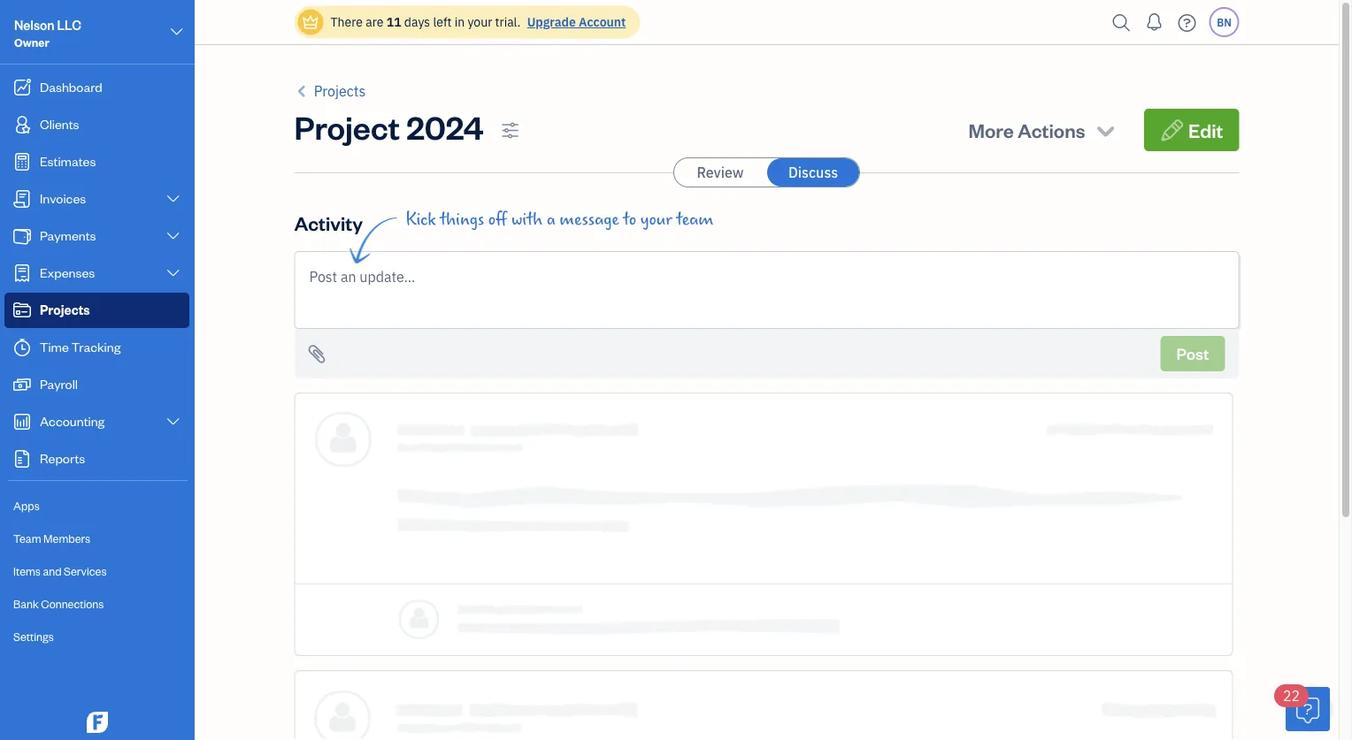 Task type: describe. For each thing, give the bounding box(es) containing it.
things
[[440, 210, 484, 229]]

team members
[[13, 531, 90, 546]]

connections
[[41, 597, 104, 611]]

invoices
[[40, 190, 86, 207]]

tracking
[[71, 338, 121, 355]]

there are 11 days left in your trial. upgrade account
[[331, 14, 626, 30]]

owner
[[14, 35, 49, 50]]

bank connections
[[13, 597, 104, 611]]

edit
[[1188, 117, 1223, 142]]

time tracking
[[40, 338, 121, 355]]

settings link
[[4, 622, 189, 653]]

upgrade account link
[[524, 14, 626, 30]]

items and services
[[13, 564, 107, 579]]

1 horizontal spatial your
[[640, 210, 672, 229]]

dashboard link
[[4, 70, 189, 105]]

expense image
[[12, 265, 33, 282]]

project
[[294, 105, 400, 147]]

chevrondown image
[[1093, 118, 1118, 142]]

settings
[[13, 630, 54, 644]]

payments
[[40, 227, 96, 244]]

with
[[511, 210, 543, 229]]

llc
[[57, 16, 81, 33]]

project 2024
[[294, 105, 484, 147]]

projects inside projects link
[[40, 301, 90, 318]]

kick things off with a message to your team
[[406, 210, 714, 229]]

services
[[64, 564, 107, 579]]

projects button
[[294, 81, 366, 102]]

Message text field
[[295, 252, 1238, 309]]

projects link
[[4, 293, 189, 328]]

off
[[488, 210, 507, 229]]

discuss link
[[767, 158, 859, 187]]

chevron large down image for accounting
[[165, 415, 181, 429]]

time tracking link
[[4, 330, 189, 365]]

dashboard
[[40, 78, 102, 95]]

projects inside projects button
[[314, 82, 366, 100]]

resource center badge image
[[1286, 688, 1330, 732]]

are
[[366, 14, 384, 30]]

payment image
[[12, 227, 33, 245]]

22 button
[[1274, 685, 1330, 732]]

clients link
[[4, 107, 189, 142]]

kick
[[406, 210, 436, 229]]

go to help image
[[1173, 9, 1201, 36]]

main element
[[0, 0, 239, 741]]

chart image
[[12, 413, 33, 431]]

nelson
[[14, 16, 55, 33]]

apps link
[[4, 491, 189, 522]]

discuss
[[788, 163, 838, 182]]

expenses
[[40, 264, 95, 281]]

time
[[40, 338, 69, 355]]

reports link
[[4, 442, 189, 477]]

chevron large down image for expenses
[[165, 266, 181, 281]]

0 vertical spatial chevron large down image
[[169, 21, 185, 42]]

actions
[[1018, 117, 1085, 142]]

items
[[13, 564, 41, 579]]

trial.
[[495, 14, 521, 30]]

bank
[[13, 597, 39, 611]]

review link
[[674, 158, 766, 187]]

apps
[[13, 499, 40, 513]]

more actions
[[968, 117, 1085, 142]]

account
[[579, 14, 626, 30]]



Task type: locate. For each thing, give the bounding box(es) containing it.
chevron large down image
[[165, 229, 181, 243], [165, 266, 181, 281]]

your right in
[[468, 14, 492, 30]]

nelson llc owner
[[14, 16, 81, 50]]

11
[[386, 14, 401, 30]]

estimate image
[[12, 153, 33, 171]]

0 vertical spatial your
[[468, 14, 492, 30]]

1 horizontal spatial projects
[[314, 82, 366, 100]]

chevron large down image up projects link
[[165, 266, 181, 281]]

client image
[[12, 116, 33, 134]]

message
[[560, 210, 619, 229]]

more
[[968, 117, 1014, 142]]

items and services link
[[4, 557, 189, 588]]

your
[[468, 14, 492, 30], [640, 210, 672, 229]]

chevron large down image for invoices
[[165, 192, 181, 206]]

settings for this project image
[[501, 119, 519, 141]]

0 vertical spatial chevron large down image
[[165, 229, 181, 243]]

0 horizontal spatial your
[[468, 14, 492, 30]]

2024
[[406, 105, 484, 147]]

in
[[455, 14, 465, 30]]

payments link
[[4, 219, 189, 254]]

project image
[[12, 302, 33, 319]]

estimates
[[40, 153, 96, 169]]

there
[[331, 14, 363, 30]]

payroll
[[40, 376, 78, 392]]

1 vertical spatial chevron large down image
[[165, 192, 181, 206]]

review
[[697, 163, 744, 182]]

chevron large down image inside "invoices" link
[[165, 192, 181, 206]]

1 vertical spatial your
[[640, 210, 672, 229]]

0 vertical spatial projects
[[314, 82, 366, 100]]

chevron large down image
[[169, 21, 185, 42], [165, 192, 181, 206], [165, 415, 181, 429]]

a
[[547, 210, 555, 229]]

members
[[43, 531, 90, 546]]

team
[[13, 531, 41, 546]]

team
[[676, 210, 714, 229]]

1 chevron large down image from the top
[[165, 229, 181, 243]]

1 vertical spatial chevron large down image
[[165, 266, 181, 281]]

money image
[[12, 376, 33, 394]]

0 horizontal spatial projects
[[40, 301, 90, 318]]

projects down expenses
[[40, 301, 90, 318]]

search image
[[1107, 9, 1136, 36]]

projects
[[314, 82, 366, 100], [40, 301, 90, 318]]

accounting
[[40, 413, 105, 430]]

freshbooks image
[[83, 712, 111, 734]]

22
[[1283, 687, 1300, 706]]

2 vertical spatial chevron large down image
[[165, 415, 181, 429]]

2 chevron large down image from the top
[[165, 266, 181, 281]]

to
[[623, 210, 636, 229]]

paperclip image
[[308, 343, 325, 365]]

team members link
[[4, 524, 189, 555]]

reports
[[40, 450, 85, 467]]

days
[[404, 14, 430, 30]]

accounting link
[[4, 404, 189, 440]]

your right to
[[640, 210, 672, 229]]

expenses link
[[4, 256, 189, 291]]

estimates link
[[4, 144, 189, 180]]

payroll link
[[4, 367, 189, 403]]

chevron large down image down "invoices" link
[[165, 229, 181, 243]]

bn
[[1217, 15, 1232, 29]]

bank connections link
[[4, 589, 189, 620]]

invoices link
[[4, 181, 189, 217]]

activity
[[294, 210, 363, 235]]

and
[[43, 564, 62, 579]]

projects up project on the left
[[314, 82, 366, 100]]

report image
[[12, 450, 33, 468]]

dashboard image
[[12, 79, 33, 96]]

chevron large down image for payments
[[165, 229, 181, 243]]

chevronleft image
[[294, 81, 311, 102]]

timer image
[[12, 339, 33, 357]]

pencil image
[[1160, 118, 1185, 142]]

crown image
[[301, 13, 320, 31]]

bn button
[[1209, 7, 1239, 37]]

left
[[433, 14, 452, 30]]

more actions button
[[953, 109, 1134, 151]]

upgrade
[[527, 14, 576, 30]]

chevron large down image inside payments link
[[165, 229, 181, 243]]

notifications image
[[1140, 4, 1168, 40]]

invoice image
[[12, 190, 33, 208]]

clients
[[40, 115, 79, 132]]

1 vertical spatial projects
[[40, 301, 90, 318]]

edit link
[[1144, 109, 1239, 151]]



Task type: vqa. For each thing, say whether or not it's contained in the screenshot.
"invoice" icon
yes



